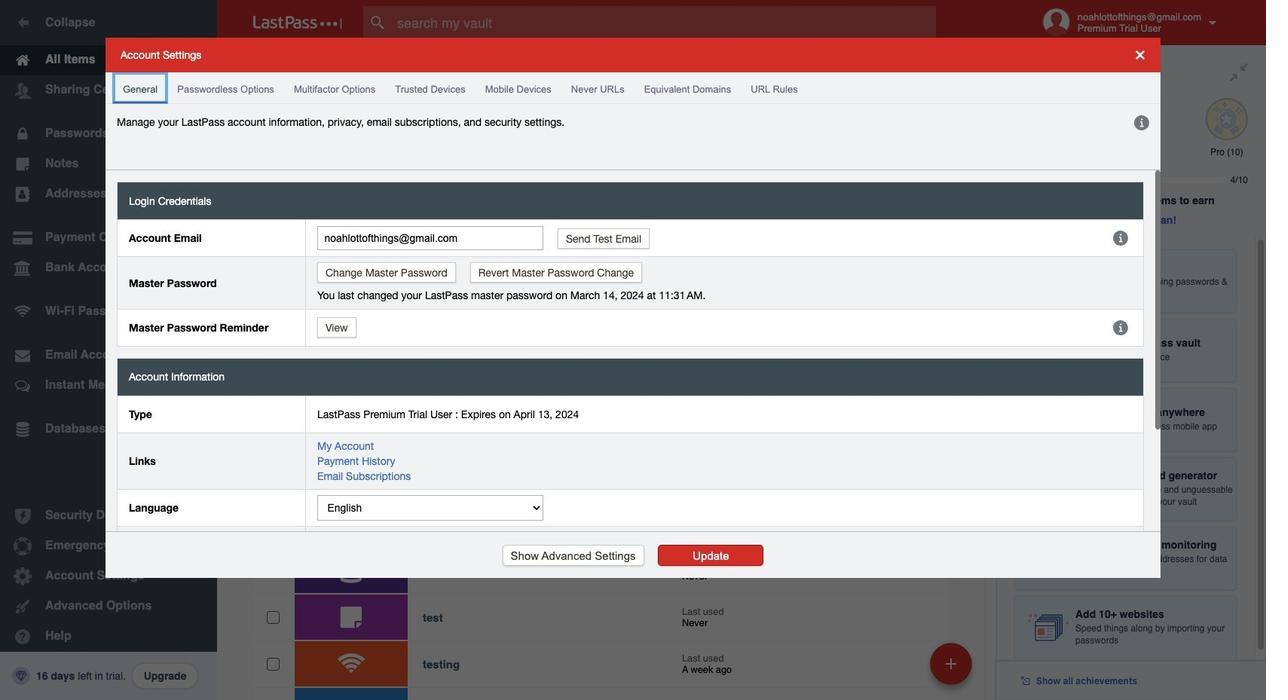 Task type: vqa. For each thing, say whether or not it's contained in the screenshot.
New item icon in the right of the page
yes



Task type: locate. For each thing, give the bounding box(es) containing it.
new item navigation
[[925, 638, 981, 700]]

new item image
[[946, 658, 956, 669]]

lastpass image
[[253, 16, 342, 29]]



Task type: describe. For each thing, give the bounding box(es) containing it.
Search search field
[[363, 6, 965, 39]]

main navigation navigation
[[0, 0, 217, 700]]

search my vault text field
[[363, 6, 965, 39]]

vault options navigation
[[217, 45, 996, 90]]



